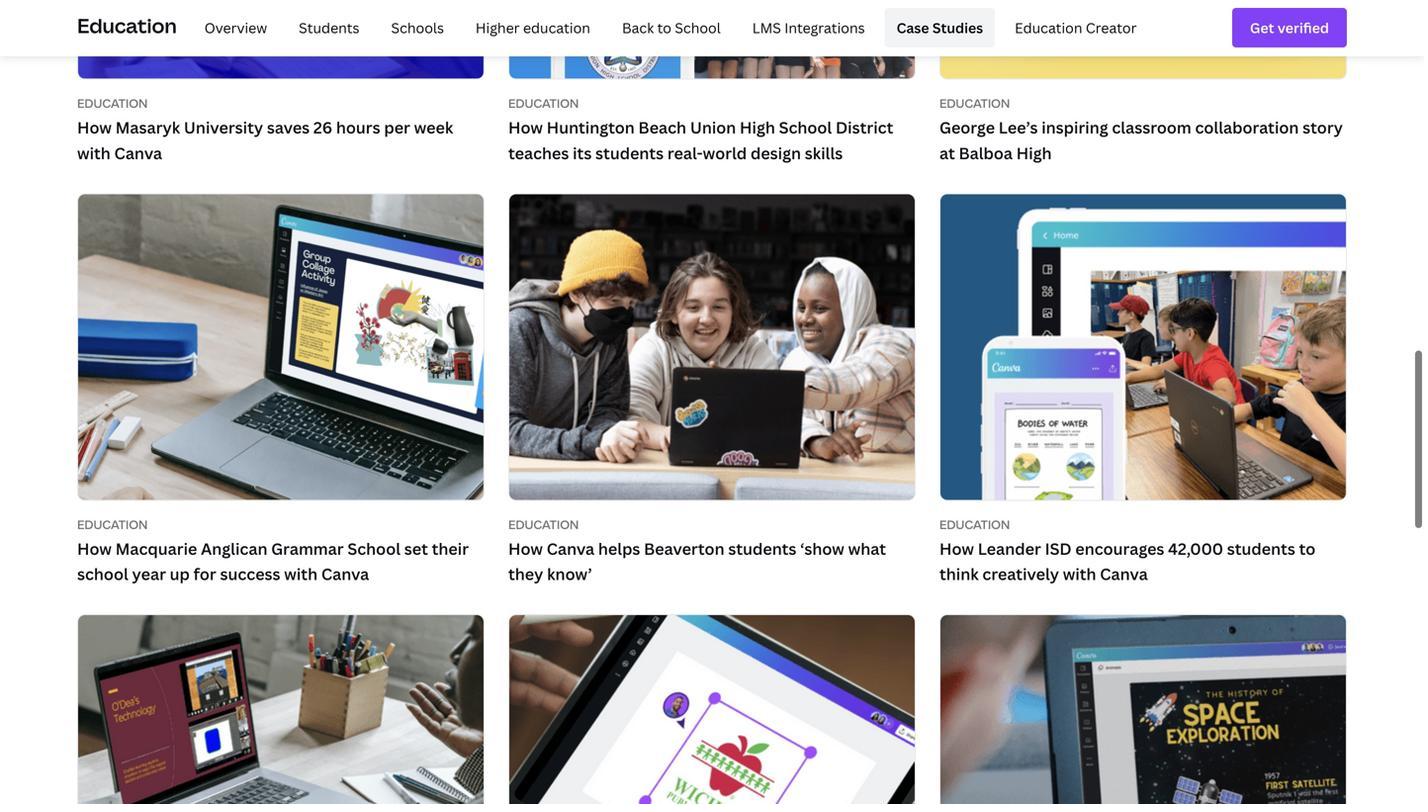 Task type: describe. For each thing, give the bounding box(es) containing it.
students
[[299, 18, 360, 37]]

collaboration
[[1195, 115, 1299, 136]]

education element
[[77, 0, 1347, 55]]

'show
[[800, 536, 845, 557]]

classroom
[[1112, 115, 1192, 136]]

education how huntington beach union high school district teaches its students real-world design skills
[[508, 93, 894, 161]]

schools link
[[379, 8, 456, 47]]

world
[[703, 140, 747, 161]]

education how macquarie anglican grammar school set their school year up for success with canva
[[77, 514, 469, 583]]

school
[[77, 561, 128, 583]]

42,000
[[1168, 536, 1224, 557]]

per
[[384, 115, 410, 136]]

canva design files shown in desktop and mobile interfaces image
[[509, 192, 915, 498]]

skills
[[805, 140, 843, 161]]

education for education how macquarie anglican grammar school set their school year up for success with canva
[[77, 514, 148, 531]]

o'dea high school canva design on laptop image
[[78, 613, 484, 804]]

students link
[[287, 8, 371, 47]]

education for education
[[77, 12, 177, 39]]

education how masaryk university saves 26 hours per week with canva
[[77, 93, 453, 161]]

school inside education how huntington beach union high school district teaches its students real-world design skills
[[779, 115, 832, 136]]

saves
[[267, 115, 310, 136]]

education george lee's inspiring classroom collaboration story at balboa high
[[940, 93, 1343, 161]]

higher
[[476, 18, 520, 37]]

for
[[194, 561, 216, 583]]

university
[[184, 115, 263, 136]]

education
[[523, 18, 590, 37]]

beach
[[639, 115, 687, 136]]

macquarie
[[115, 536, 197, 557]]

how for how masaryk university saves 26 hours per week with canva
[[77, 115, 112, 136]]

leander school district thumbnail image
[[941, 192, 1346, 498]]

students inside education how leander isd encourages 42,000 students to think creatively with canva
[[1227, 536, 1296, 557]]

lms
[[753, 18, 781, 37]]

they
[[508, 561, 543, 583]]

back
[[622, 18, 654, 37]]

year
[[132, 561, 166, 583]]

canva inside education how canva helps beaverton students 'show what they know'
[[547, 536, 595, 557]]

its
[[573, 140, 592, 161]]

education for education creator
[[1015, 18, 1083, 37]]

what
[[848, 536, 886, 557]]

case studies
[[897, 18, 983, 37]]

canva inside education how leander isd encourages 42,000 students to think creatively with canva
[[1100, 561, 1148, 583]]

hours
[[336, 115, 380, 136]]

week
[[414, 115, 453, 136]]

education for education how leander isd encourages 42,000 students to think creatively with canva
[[940, 514, 1010, 531]]

george
[[940, 115, 995, 136]]

school inside menu bar
[[675, 18, 721, 37]]

higher education
[[476, 18, 590, 37]]

canva inside education how macquarie anglican grammar school set their school year up for success with canva
[[321, 561, 369, 583]]

schools
[[391, 18, 444, 37]]

real-
[[668, 140, 703, 161]]

with inside education how leander isd encourages 42,000 students to think creatively with canva
[[1063, 561, 1097, 583]]

know'
[[547, 561, 592, 583]]

integrations
[[785, 18, 865, 37]]

education how canva helps beaverton students 'show what they know'
[[508, 514, 886, 583]]

anglican
[[201, 536, 268, 557]]

menu bar inside education element
[[185, 8, 1149, 47]]

union
[[690, 115, 736, 136]]



Task type: locate. For each thing, give the bounding box(es) containing it.
education inside education how masaryk university saves 26 hours per week with canva
[[77, 93, 148, 109]]

high
[[740, 115, 775, 136], [1017, 140, 1052, 161]]

studies
[[933, 18, 983, 37]]

how up teaches
[[508, 115, 543, 136]]

school inside education how macquarie anglican grammar school set their school year up for success with canva
[[348, 536, 401, 557]]

education for education how huntington beach union high school district teaches its students real-world design skills
[[508, 93, 579, 109]]

teaches
[[508, 140, 569, 161]]

school
[[675, 18, 721, 37], [779, 115, 832, 136], [348, 536, 401, 557]]

helps
[[598, 536, 640, 557]]

encourages
[[1076, 536, 1165, 557]]

students inside education how huntington beach union high school district teaches its students real-world design skills
[[596, 140, 664, 161]]

canva inside education how masaryk university saves 26 hours per week with canva
[[114, 140, 162, 161]]

canva down the grammar
[[321, 561, 369, 583]]

leander
[[978, 536, 1041, 557]]

canva down "encourages"
[[1100, 561, 1148, 583]]

1 horizontal spatial students
[[728, 536, 797, 557]]

higher education link
[[464, 8, 602, 47]]

get verified image
[[1250, 17, 1329, 39]]

0 horizontal spatial to
[[657, 18, 672, 37]]

how inside education how leander isd encourages 42,000 students to think creatively with canva
[[940, 536, 974, 557]]

education for education george lee's inspiring classroom collaboration story at balboa high
[[940, 93, 1010, 109]]

case studies link
[[885, 8, 995, 47]]

1 horizontal spatial school
[[675, 18, 721, 37]]

how
[[77, 115, 112, 136], [508, 115, 543, 136], [77, 536, 112, 557], [508, 536, 543, 557], [940, 536, 974, 557]]

canva
[[114, 140, 162, 161], [547, 536, 595, 557], [321, 561, 369, 583], [1100, 561, 1148, 583]]

education creator link
[[1003, 8, 1149, 47]]

with inside education how macquarie anglican grammar school set their school year up for success with canva
[[284, 561, 318, 583]]

0 vertical spatial high
[[740, 115, 775, 136]]

2 horizontal spatial with
[[1063, 561, 1097, 583]]

success
[[220, 561, 280, 583]]

how inside education how macquarie anglican grammar school set their school year up for success with canva
[[77, 536, 112, 557]]

education inside education how macquarie anglican grammar school set their school year up for success with canva
[[77, 514, 148, 531]]

story
[[1303, 115, 1343, 136]]

lms integrations link
[[741, 8, 877, 47]]

their
[[432, 536, 469, 557]]

to inside education element
[[657, 18, 672, 37]]

students right "42,000"
[[1227, 536, 1296, 557]]

think
[[940, 561, 979, 583]]

menu bar
[[185, 8, 1149, 47]]

high down lee's
[[1017, 140, 1052, 161]]

creator
[[1086, 18, 1137, 37]]

how up they
[[508, 536, 543, 557]]

0 horizontal spatial high
[[740, 115, 775, 136]]

masaryk
[[115, 115, 180, 136]]

education inside education how huntington beach union high school district teaches its students real-world design skills
[[508, 93, 579, 109]]

0 horizontal spatial students
[[596, 140, 664, 161]]

beaverton
[[644, 536, 725, 557]]

balboa
[[959, 140, 1013, 161]]

grammar
[[271, 536, 344, 557]]

school right the back
[[675, 18, 721, 37]]

how left the masaryk
[[77, 115, 112, 136]]

at
[[940, 140, 955, 161]]

how inside education how canva helps beaverton students 'show what they know'
[[508, 536, 543, 557]]

education how leander isd encourages 42,000 students to think creatively with canva
[[940, 514, 1316, 583]]

district
[[836, 115, 894, 136]]

lms integrations
[[753, 18, 865, 37]]

1 vertical spatial high
[[1017, 140, 1052, 161]]

with inside education how masaryk university saves 26 hours per week with canva
[[77, 140, 111, 161]]

high inside "education george lee's inspiring classroom collaboration story at balboa high"
[[1017, 140, 1052, 161]]

education inside education how leander isd encourages 42,000 students to think creatively with canva
[[940, 514, 1010, 531]]

how up school
[[77, 536, 112, 557]]

back to school
[[622, 18, 721, 37]]

canva down the masaryk
[[114, 140, 162, 161]]

education for education how masaryk university saves 26 hours per week with canva
[[77, 93, 148, 109]]

school left set
[[348, 536, 401, 557]]

high inside education how huntington beach union high school district teaches its students real-world design skills
[[740, 115, 775, 136]]

overview
[[204, 18, 267, 37]]

back to school link
[[610, 8, 733, 47]]

students inside education how canva helps beaverton students 'show what they know'
[[728, 536, 797, 557]]

isd
[[1045, 536, 1072, 557]]

how for how canva helps beaverton students 'show what they know'
[[508, 536, 543, 557]]

education inside "education george lee's inspiring classroom collaboration story at balboa high"
[[940, 93, 1010, 109]]

1 vertical spatial school
[[779, 115, 832, 136]]

lee's
[[999, 115, 1038, 136]]

high up design
[[740, 115, 775, 136]]

1 vertical spatial to
[[1299, 536, 1316, 557]]

students down the beach
[[596, 140, 664, 161]]

2 vertical spatial school
[[348, 536, 401, 557]]

inspiring
[[1042, 115, 1109, 136]]

how inside education how huntington beach union high school district teaches its students real-world design skills
[[508, 115, 543, 136]]

1 horizontal spatial high
[[1017, 140, 1052, 161]]

0 horizontal spatial school
[[348, 536, 401, 557]]

set
[[404, 536, 428, 557]]

education creator
[[1015, 18, 1137, 37]]

up
[[170, 561, 190, 583]]

education for education how canva helps beaverton students 'show what they know'
[[508, 514, 579, 531]]

1 horizontal spatial to
[[1299, 536, 1316, 557]]

0 vertical spatial to
[[657, 18, 672, 37]]

0 vertical spatial school
[[675, 18, 721, 37]]

2 horizontal spatial students
[[1227, 536, 1296, 557]]

to
[[657, 18, 672, 37], [1299, 536, 1316, 557]]

how for how macquarie anglican grammar school set their school year up for success with canva
[[77, 536, 112, 557]]

creatively
[[983, 561, 1059, 583]]

to inside education how leander isd encourages 42,000 students to think creatively with canva
[[1299, 536, 1316, 557]]

how up "think"
[[940, 536, 974, 557]]

0 horizontal spatial with
[[77, 140, 111, 161]]

how inside education how masaryk university saves 26 hours per week with canva
[[77, 115, 112, 136]]

design
[[751, 140, 801, 161]]

students
[[596, 140, 664, 161], [728, 536, 797, 557], [1227, 536, 1296, 557]]

with
[[77, 140, 111, 161], [284, 561, 318, 583], [1063, 561, 1097, 583]]

2 horizontal spatial school
[[779, 115, 832, 136]]

canva up know' at left
[[547, 536, 595, 557]]

case
[[897, 18, 929, 37]]

menu bar containing overview
[[185, 8, 1149, 47]]

26
[[313, 115, 332, 136]]

education
[[77, 12, 177, 39], [1015, 18, 1083, 37], [77, 93, 148, 109], [508, 93, 579, 109], [940, 93, 1010, 109], [77, 514, 148, 531], [508, 514, 579, 531], [940, 514, 1010, 531]]

how for how huntington beach union high school district teaches its students real-world design skills
[[508, 115, 543, 136]]

huntington
[[547, 115, 635, 136]]

students left 'show
[[728, 536, 797, 557]]

education inside education creator link
[[1015, 18, 1083, 37]]

1 horizontal spatial with
[[284, 561, 318, 583]]

how for how leander isd encourages 42,000 students to think creatively with canva
[[940, 536, 974, 557]]

overview link
[[193, 8, 279, 47]]

school up skills
[[779, 115, 832, 136]]

education inside education how canva helps beaverton students 'show what they know'
[[508, 514, 579, 531]]



Task type: vqa. For each thing, say whether or not it's contained in the screenshot.
Canva inside the the "Education How Macquarie Anglican Grammar School set their school year up for success with Canva"
yes



